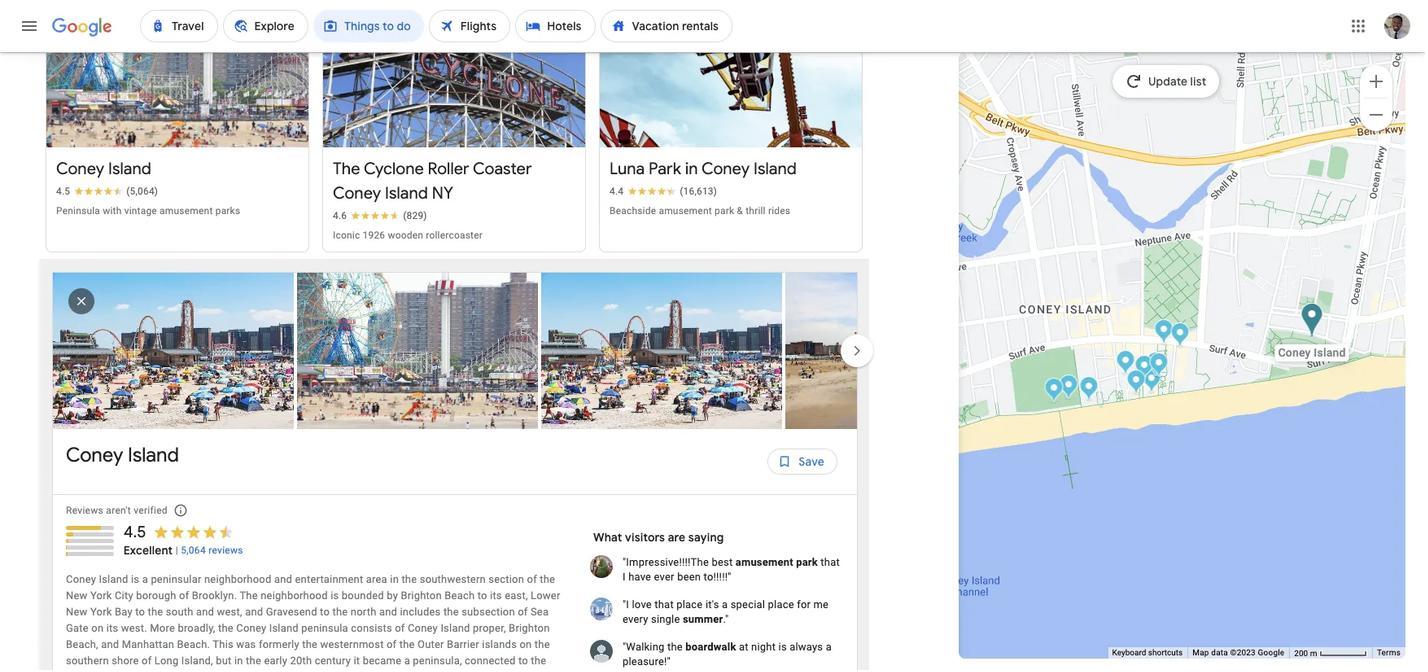 Task type: vqa. For each thing, say whether or not it's contained in the screenshot.
visitors
yes



Task type: locate. For each thing, give the bounding box(es) containing it.
list item
[[53, 273, 297, 429], [297, 273, 541, 429], [541, 273, 786, 429], [786, 273, 1030, 429]]

keyboard shortcuts button
[[1113, 647, 1183, 659]]

0 vertical spatial is
[[131, 573, 139, 586]]

a right it's
[[722, 599, 728, 611]]

thrill
[[746, 205, 766, 217]]

is up "city"
[[131, 573, 139, 586]]

includes
[[400, 606, 441, 618]]

4.5 out of 5 stars from 5,064 reviews. excellent. element
[[123, 522, 243, 559]]

beach,
[[66, 639, 98, 651]]

area
[[366, 573, 387, 586]]

neighborhood up gravesend
[[261, 590, 328, 602]]

york left "city"
[[90, 590, 112, 602]]

the left outer
[[400, 639, 415, 651]]

that
[[821, 556, 840, 569], [655, 599, 674, 611]]

1 vertical spatial its
[[106, 622, 118, 635]]

2 new from the top
[[66, 606, 88, 618]]

coney up 4.6
[[333, 184, 381, 204]]

reviews
[[66, 505, 103, 516]]

of
[[527, 573, 537, 586], [179, 590, 189, 602], [518, 606, 528, 618], [395, 622, 405, 635], [387, 639, 397, 651], [142, 655, 152, 667]]

coney island up aren't
[[66, 443, 179, 468]]

connected
[[465, 655, 516, 667]]

beachside amusement park & thrill rides
[[610, 205, 791, 217]]

0 vertical spatial coney island
[[56, 159, 151, 179]]

luna park in coney island
[[610, 159, 797, 179]]

2 vertical spatial in
[[234, 655, 243, 667]]

aren't
[[106, 505, 131, 516]]

0 vertical spatial york
[[90, 590, 112, 602]]

peninsula with vintage amusement parks
[[56, 205, 240, 217]]

every
[[623, 613, 649, 626]]

luna park in coney island image
[[1154, 319, 1173, 346]]

saying
[[689, 530, 724, 545]]

and right west,
[[245, 606, 263, 618]]

coney island
[[56, 159, 151, 179], [66, 443, 179, 468]]

york
[[90, 590, 112, 602], [90, 606, 112, 618]]

east,
[[505, 590, 528, 602]]

1 horizontal spatial the
[[333, 159, 360, 179]]

next image
[[838, 332, 877, 371]]

park left &
[[715, 205, 735, 217]]

1 horizontal spatial 4.5
[[123, 522, 146, 543]]

google
[[1258, 648, 1285, 657]]

coney island image
[[1301, 302, 1323, 339]]

4.5 for 4.5 out of 5 stars from 5,064 reviews. excellent. 'element'
[[123, 522, 146, 543]]

island up verified
[[128, 443, 179, 468]]

the
[[333, 159, 360, 179], [240, 590, 258, 602]]

to up subsection
[[478, 590, 487, 602]]

0 horizontal spatial its
[[106, 622, 118, 635]]

is down entertainment
[[331, 590, 339, 602]]

shore
[[112, 655, 139, 667]]

."
[[723, 613, 729, 626]]

verified
[[134, 505, 168, 516]]

brighton down sea
[[509, 622, 550, 635]]

1 vertical spatial that
[[655, 599, 674, 611]]

that up single
[[655, 599, 674, 611]]

1 horizontal spatial on
[[520, 639, 532, 651]]

gate
[[66, 622, 89, 635]]

outer
[[418, 639, 444, 651]]

soarin' eagle image
[[1116, 350, 1135, 377]]

"walking the boardwalk
[[623, 641, 736, 653]]

0 vertical spatial on
[[91, 622, 104, 635]]

coney up gate
[[66, 573, 96, 586]]

1 vertical spatial neighborhood
[[261, 590, 328, 602]]

0 vertical spatial neighborhood
[[204, 573, 271, 586]]

coney inside the cyclone roller coaster coney island ny
[[333, 184, 381, 204]]

1 horizontal spatial that
[[821, 556, 840, 569]]

proper,
[[473, 622, 506, 635]]

2 horizontal spatial in
[[685, 159, 698, 179]]

1 vertical spatial the
[[240, 590, 258, 602]]

1 new from the top
[[66, 590, 88, 602]]

0 vertical spatial in
[[685, 159, 698, 179]]

1 horizontal spatial is
[[331, 590, 339, 602]]

4.5 up excellent
[[123, 522, 146, 543]]

amusement down (16,613)
[[659, 205, 712, 217]]

its down bay on the bottom left of page
[[106, 622, 118, 635]]

0 horizontal spatial is
[[131, 573, 139, 586]]

was
[[236, 639, 256, 651]]

iconic 1926 wooden rollercoaster
[[333, 230, 483, 241]]

2 place from the left
[[768, 599, 794, 611]]

always
[[790, 641, 823, 653]]

1 horizontal spatial park
[[796, 556, 818, 569]]

in right but
[[234, 655, 243, 667]]

0 horizontal spatial amusement
[[160, 205, 213, 217]]

coney island element
[[66, 442, 179, 481]]

1 york from the top
[[90, 590, 112, 602]]

park up for
[[796, 556, 818, 569]]

200 m button
[[1290, 647, 1373, 659]]

that inside that i have ever been to!!!!!"
[[821, 556, 840, 569]]

the down 'was'
[[246, 655, 261, 667]]

the up this
[[218, 622, 234, 635]]

and down by
[[379, 606, 397, 618]]

"impressive!!!!the best amusement park
[[623, 556, 818, 569]]

more
[[150, 622, 175, 635]]

1 vertical spatial park
[[796, 556, 818, 569]]

the up 4.6
[[333, 159, 360, 179]]

200
[[1295, 649, 1308, 657]]

is inside the at night is always a pleasure!"
[[779, 641, 787, 653]]

0 horizontal spatial the
[[240, 590, 258, 602]]

island up barrier
[[441, 622, 470, 635]]

1 vertical spatial york
[[90, 606, 112, 618]]

amusement
[[160, 205, 213, 217], [659, 205, 712, 217], [736, 556, 794, 569]]

excellent
[[123, 543, 173, 558]]

to
[[478, 590, 487, 602], [135, 606, 145, 618], [320, 606, 330, 618]]

1 place from the left
[[677, 599, 703, 611]]

0 vertical spatial new
[[66, 590, 88, 602]]

entertainment
[[295, 573, 363, 586]]

have
[[629, 571, 651, 583]]

1 horizontal spatial place
[[768, 599, 794, 611]]

0 vertical spatial brighton
[[401, 590, 442, 602]]

1 vertical spatial coney island
[[66, 443, 179, 468]]

the
[[402, 573, 417, 586], [540, 573, 555, 586], [148, 606, 163, 618], [333, 606, 348, 618], [444, 606, 459, 618], [218, 622, 234, 635], [302, 639, 318, 651], [400, 639, 415, 651], [535, 639, 550, 651], [668, 641, 683, 653], [246, 655, 261, 667]]

been
[[677, 571, 701, 583]]

york left bay on the bottom left of page
[[90, 606, 112, 618]]

amusement right best
[[736, 556, 794, 569]]

the down single
[[668, 641, 683, 653]]

island up rides
[[754, 159, 797, 179]]

1 horizontal spatial brighton
[[509, 622, 550, 635]]

1 vertical spatial 4.5
[[123, 522, 146, 543]]

4.5 up peninsula
[[56, 186, 70, 197]]

southwestern
[[420, 573, 486, 586]]

to right bay on the bottom left of page
[[135, 606, 145, 618]]

section
[[489, 573, 524, 586]]

&
[[737, 205, 743, 217]]

coney island is a peninsular neighborhood and entertainment area in the southwestern section of the new york city borough of brooklyn. the neighborhood is bounded by brighton beach to its east, lower new york bay to the south and west, and gravesend to the north and includes the subsection of sea gate on its west. more broadly, the coney island peninsula consists of coney island proper, brighton beach, and manhattan beach. this was formerly the westernmost of the outer barrier islands on the southern shore of long island, but in the early 20th century it became a peninsula, connected t
[[66, 573, 561, 670]]

what
[[594, 530, 622, 545]]

on right islands
[[520, 639, 532, 651]]

0 vertical spatial the
[[333, 159, 360, 179]]

reviews aren't verified image
[[161, 491, 200, 530]]

century
[[315, 655, 351, 667]]

the up west,
[[240, 590, 258, 602]]

the right 'area'
[[402, 573, 417, 586]]

1 horizontal spatial its
[[490, 590, 502, 602]]

that up me
[[821, 556, 840, 569]]

0 vertical spatial its
[[490, 590, 502, 602]]

a right always
[[826, 641, 832, 653]]

coaster
[[473, 159, 532, 179]]

update list
[[1149, 74, 1207, 89]]

0 vertical spatial park
[[715, 205, 735, 217]]

is for coney island is a peninsular neighborhood and entertainment area in the southwestern section of the new york city borough of brooklyn. the neighborhood is bounded by brighton beach to its east, lower new york bay to the south and west, and gravesend to the north and includes the subsection of sea gate on its west. more broadly, the coney island peninsula consists of coney island proper, brighton beach, and manhattan beach. this was formerly the westernmost of the outer barrier islands on the southern shore of long island, but in the early 20th century it became a peninsula, connected t
[[131, 573, 139, 586]]

for
[[797, 599, 811, 611]]

zoom in map image
[[1367, 71, 1386, 91]]

and
[[274, 573, 292, 586], [196, 606, 214, 618], [245, 606, 263, 618], [379, 606, 397, 618], [101, 639, 119, 651]]

0 horizontal spatial place
[[677, 599, 703, 611]]

new
[[66, 590, 88, 602], [66, 606, 88, 618]]

2 horizontal spatial is
[[779, 641, 787, 653]]

a up borough
[[142, 573, 148, 586]]

1 vertical spatial new
[[66, 606, 88, 618]]

spook a rama image
[[1146, 351, 1165, 378]]

island up "(829)"
[[385, 184, 428, 204]]

is for at night is always a pleasure!"
[[779, 641, 787, 653]]

(5,064)
[[126, 186, 158, 197]]

1 horizontal spatial amusement
[[659, 205, 712, 217]]

vintage
[[124, 205, 157, 217]]

the down beach on the left
[[444, 606, 459, 618]]

"i love that place it's a special place for me every single
[[623, 599, 829, 626]]

island
[[108, 159, 151, 179], [754, 159, 797, 179], [385, 184, 428, 204], [128, 443, 179, 468], [99, 573, 128, 586], [269, 622, 299, 635], [441, 622, 470, 635]]

map region
[[890, 4, 1426, 670]]

its up subsection
[[490, 590, 502, 602]]

4.4
[[610, 186, 624, 197]]

ever
[[654, 571, 675, 583]]

0 vertical spatial that
[[821, 556, 840, 569]]

neighborhood up "brooklyn."
[[204, 573, 271, 586]]

and up the broadly,
[[196, 606, 214, 618]]

"i
[[623, 599, 629, 611]]

deno's wonder wheel amusement park image
[[1142, 368, 1161, 394]]

4.5 inside 'element'
[[123, 522, 146, 543]]

2 vertical spatial is
[[779, 641, 787, 653]]

1 list item from the left
[[53, 273, 297, 429]]

neighborhood
[[204, 573, 271, 586], [261, 590, 328, 602]]

to up peninsula on the left bottom of page
[[320, 606, 330, 618]]

brighton up includes on the left
[[401, 590, 442, 602]]

2 list item from the left
[[297, 273, 541, 429]]

1 horizontal spatial in
[[390, 573, 399, 586]]

is right night
[[779, 641, 787, 653]]

coney island up 4.5 out of 5 stars from 5,064 reviews image
[[56, 159, 151, 179]]

1 vertical spatial brighton
[[509, 622, 550, 635]]

4.5 inside image
[[56, 186, 70, 197]]

0 horizontal spatial that
[[655, 599, 674, 611]]

boardwalk
[[686, 641, 736, 653]]

place up summer
[[677, 599, 703, 611]]

list
[[53, 273, 1030, 446]]

0 horizontal spatial 4.5
[[56, 186, 70, 197]]

0 vertical spatial 4.5
[[56, 186, 70, 197]]

place left for
[[768, 599, 794, 611]]

island inside the cyclone roller coaster coney island ny
[[385, 184, 428, 204]]

4.4 out of 5 stars from 16,613 reviews image
[[610, 185, 717, 198]]

on right gate
[[91, 622, 104, 635]]

coney up 'was'
[[236, 622, 266, 635]]

in up (16,613)
[[685, 159, 698, 179]]

cyclone
[[364, 159, 424, 179]]

became
[[363, 655, 402, 667]]

in
[[685, 159, 698, 179], [390, 573, 399, 586], [234, 655, 243, 667]]

amusement left parks
[[160, 205, 213, 217]]

in up by
[[390, 573, 399, 586]]

its
[[490, 590, 502, 602], [106, 622, 118, 635]]

scream zone at luna park in coney island image
[[1127, 369, 1145, 396]]

keyboard shortcuts
[[1113, 648, 1183, 657]]

save
[[799, 455, 825, 469]]



Task type: describe. For each thing, give the bounding box(es) containing it.
a inside "i love that place it's a special place for me every single
[[722, 599, 728, 611]]

the down borough
[[148, 606, 163, 618]]

south
[[166, 606, 193, 618]]

map
[[1193, 648, 1210, 657]]

iconic
[[333, 230, 360, 241]]

coney up 4.5 out of 5 stars from 5,064 reviews image
[[56, 159, 104, 179]]

ny
[[432, 184, 453, 204]]

4.6 out of 5 stars from 829 reviews image
[[333, 210, 427, 223]]

and up gravesend
[[274, 573, 292, 586]]

subsection
[[462, 606, 515, 618]]

peninsula,
[[413, 655, 462, 667]]

parachute jump image
[[1045, 377, 1063, 404]]

beach
[[445, 590, 475, 602]]

single
[[651, 613, 680, 626]]

beach.
[[177, 639, 210, 651]]

tony's express image
[[1080, 376, 1098, 403]]

city
[[115, 590, 133, 602]]

best
[[712, 556, 733, 569]]

of down the manhattan
[[142, 655, 152, 667]]

of left sea
[[518, 606, 528, 618]]

coney up (16,613)
[[702, 159, 750, 179]]

it's
[[706, 599, 719, 611]]

special
[[731, 599, 765, 611]]

that inside "i love that place it's a special place for me every single
[[655, 599, 674, 611]]

m
[[1310, 649, 1318, 657]]

terms link
[[1377, 648, 1401, 657]]

4 list item from the left
[[786, 273, 1030, 429]]

2 york from the top
[[90, 606, 112, 618]]

manhattan
[[122, 639, 174, 651]]

close detail image
[[62, 282, 101, 321]]

island,
[[181, 655, 213, 667]]

4.5 out of 5 stars from 5,064 reviews image
[[56, 185, 158, 198]]

island inside coney island element
[[128, 443, 179, 468]]

2 horizontal spatial to
[[478, 590, 487, 602]]

of up south
[[179, 590, 189, 602]]

westernmost
[[320, 639, 384, 651]]

4.6
[[333, 210, 347, 222]]

circus coaster luna park image
[[1150, 352, 1168, 379]]

1 vertical spatial in
[[390, 573, 399, 586]]

pleasure!"
[[623, 656, 671, 668]]

0 horizontal spatial park
[[715, 205, 735, 217]]

data
[[1212, 648, 1228, 657]]

main menu image
[[20, 16, 39, 36]]

0 horizontal spatial to
[[135, 606, 145, 618]]

west,
[[217, 606, 242, 618]]

island up formerly
[[269, 622, 299, 635]]

islands
[[482, 639, 517, 651]]

a inside the at night is always a pleasure!"
[[826, 641, 832, 653]]

luna
[[610, 159, 645, 179]]

the inside the cyclone roller coaster coney island ny
[[333, 159, 360, 179]]

the up peninsula on the left bottom of page
[[333, 606, 348, 618]]

excellent | 5,064 reviews
[[123, 543, 243, 558]]

to!!!!!"
[[704, 571, 732, 583]]

2 horizontal spatial amusement
[[736, 556, 794, 569]]

peninsula
[[301, 622, 348, 635]]

peninsula
[[56, 205, 100, 217]]

long
[[154, 655, 179, 667]]

5,064
[[181, 545, 206, 556]]

of down includes on the left
[[395, 622, 405, 635]]

a right became
[[404, 655, 410, 667]]

"impressive!!!!the
[[623, 556, 709, 569]]

the down sea
[[535, 639, 550, 651]]

0 horizontal spatial on
[[91, 622, 104, 635]]

me
[[814, 599, 829, 611]]

of up became
[[387, 639, 397, 651]]

are
[[668, 530, 686, 545]]

0 horizontal spatial brighton
[[401, 590, 442, 602]]

barrier
[[447, 639, 479, 651]]

1 vertical spatial on
[[520, 639, 532, 651]]

early
[[264, 655, 287, 667]]

i
[[623, 571, 626, 583]]

the inside coney island is a peninsular neighborhood and entertainment area in the southwestern section of the new york city borough of brooklyn. the neighborhood is bounded by brighton beach to its east, lower new york bay to the south and west, and gravesend to the north and includes the subsection of sea gate on its west. more broadly, the coney island peninsula consists of coney island proper, brighton beach, and manhattan beach. this was formerly the westernmost of the outer barrier islands on the southern shore of long island, but in the early 20th century it became a peninsula, connected t
[[240, 590, 258, 602]]

update list button
[[1113, 65, 1220, 98]]

gravesend
[[266, 606, 317, 618]]

terms
[[1377, 648, 1401, 657]]

reviews
[[209, 545, 243, 556]]

the up '20th'
[[302, 639, 318, 651]]

broadly,
[[178, 622, 215, 635]]

1926
[[363, 230, 385, 241]]

what visitors are saying
[[594, 530, 724, 545]]

rollercoaster
[[426, 230, 483, 241]]

at
[[739, 641, 749, 653]]

island up "city"
[[99, 573, 128, 586]]

the up lower
[[540, 573, 555, 586]]

summer
[[683, 613, 723, 626]]

1 vertical spatial is
[[331, 590, 339, 602]]

with
[[103, 205, 122, 217]]

of up lower
[[527, 573, 537, 586]]

borough
[[136, 590, 176, 602]]

200 m
[[1295, 649, 1320, 657]]

love
[[632, 599, 652, 611]]

3 list item from the left
[[541, 273, 786, 429]]

brooklyn.
[[192, 590, 237, 602]]

but
[[216, 655, 232, 667]]

summer ."
[[683, 613, 729, 626]]

island up (5,064)
[[108, 159, 151, 179]]

(16,613)
[[680, 186, 717, 197]]

1 horizontal spatial to
[[320, 606, 330, 618]]

roller
[[428, 159, 469, 179]]

it
[[354, 655, 360, 667]]

the cyclone roller coaster coney island ny image
[[1171, 322, 1189, 349]]

rides
[[768, 205, 791, 217]]

coney down includes on the left
[[408, 622, 438, 635]]

the cyclone roller coaster coney island ny
[[333, 159, 532, 204]]

save button
[[768, 442, 838, 481]]

coney up reviews
[[66, 443, 123, 468]]

steeplechase park image
[[1059, 374, 1078, 401]]

parks
[[215, 205, 240, 217]]

0 horizontal spatial in
[[234, 655, 243, 667]]

formerly
[[259, 639, 299, 651]]

bay
[[115, 606, 133, 618]]

sea
[[531, 606, 549, 618]]

list
[[1191, 74, 1207, 89]]

4.5 for 4.5 out of 5 stars from 5,064 reviews image
[[56, 186, 70, 197]]

shortcuts
[[1149, 648, 1183, 657]]

and up shore
[[101, 639, 119, 651]]

zoom out map image
[[1367, 105, 1386, 124]]

20th
[[290, 655, 312, 667]]

southern
[[66, 655, 109, 667]]

west.
[[121, 622, 147, 635]]

visitors
[[625, 530, 665, 545]]

consists
[[351, 622, 392, 635]]

reviews aren't verified
[[66, 505, 168, 516]]

coney island history project image
[[1135, 355, 1154, 381]]



